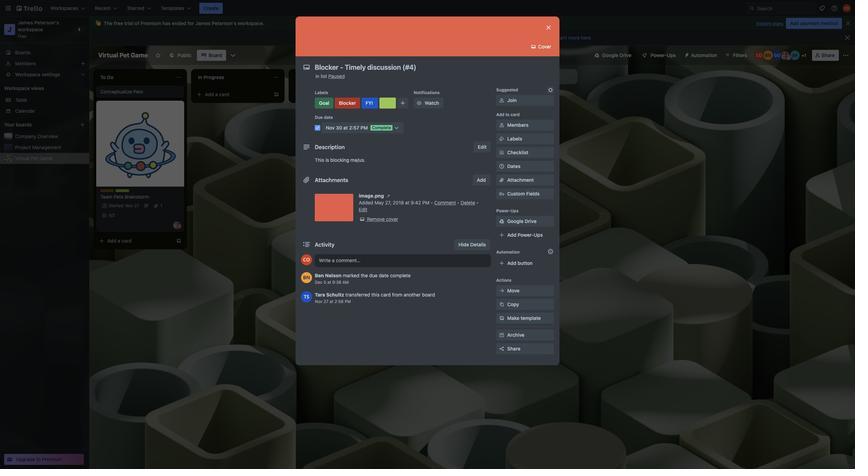 Task type: describe. For each thing, give the bounding box(es) containing it.
edit link
[[359, 207, 368, 212]]

any
[[530, 35, 539, 41]]

this board is set to public. board admins can change its visibility setting at any time. learn more here
[[352, 35, 591, 41]]

1 vertical spatial james peterson (jamespeterson93) image
[[173, 221, 182, 229]]

to for upgrade to premium
[[36, 457, 41, 462]]

add a card button for the leftmost create from template… image
[[96, 236, 173, 247]]

explore plans button
[[757, 20, 784, 28]]

timely
[[415, 95, 429, 101]]

notifications
[[414, 90, 440, 95]]

1 for blocker - timely discussion (#4)
[[437, 104, 439, 109]]

custom
[[507, 191, 525, 197]]

card for top create from template… image
[[317, 91, 327, 97]]

add a card button for top create from template… image
[[292, 89, 369, 100]]

0 vertical spatial 27
[[134, 203, 139, 208]]

hide
[[459, 242, 469, 248]]

0 horizontal spatial power-
[[496, 208, 511, 214]]

nov 30
[[402, 104, 416, 109]]

j link
[[4, 24, 15, 35]]

+
[[802, 53, 805, 58]]

discussion
[[431, 95, 454, 101]]

.
[[263, 20, 265, 26]]

archive link
[[496, 330, 554, 341]]

sm image for watch
[[416, 100, 423, 107]]

mark due date as complete image
[[315, 125, 320, 131]]

Board name text field
[[95, 50, 151, 61]]

list
[[321, 73, 327, 79]]

automation button
[[682, 50, 722, 61]]

members for top members 'link'
[[15, 61, 36, 66]]

premium inside upgrade to premium link
[[42, 457, 62, 462]]

public
[[178, 52, 192, 58]]

company overview
[[15, 133, 58, 139]]

gary orlando (garyorlando) image
[[772, 51, 782, 60]]

1 horizontal spatial peterson's
[[212, 20, 237, 26]]

0 vertical spatial color: green, title: "goal" element
[[393, 90, 407, 96]]

explore plans
[[757, 21, 784, 26]]

google drive inside button
[[602, 52, 632, 58]]

nelson
[[325, 273, 342, 279]]

to for add to card
[[506, 112, 510, 117]]

more
[[569, 35, 580, 41]]

0 vertical spatial fyi
[[424, 90, 430, 96]]

0 notifications image
[[818, 4, 827, 12]]

activity
[[315, 242, 335, 248]]

copy
[[507, 302, 519, 307]]

0 vertical spatial color: red, title: "blocker" element
[[408, 90, 423, 96]]

board link
[[197, 50, 226, 61]]

2 horizontal spatial add a card
[[303, 91, 327, 97]]

0 vertical spatial james peterson (jamespeterson93) image
[[781, 51, 791, 60]]

watch
[[425, 100, 439, 106]]

0 vertical spatial share button
[[812, 50, 839, 61]]

1 vertical spatial power-ups
[[496, 208, 519, 214]]

nov inside tara schultz transferred this card from another board nov 27 at 2:58 pm
[[315, 299, 323, 304]]

customize views image
[[230, 52, 237, 59]]

move link
[[496, 285, 554, 296]]

add button
[[473, 175, 490, 186]]

peterson's inside james peterson's workspace free
[[34, 20, 59, 25]]

at left any
[[524, 35, 529, 41]]

blocker fyi
[[408, 90, 430, 96]]

ben
[[315, 273, 324, 279]]

upgrade to premium link
[[4, 454, 84, 465]]

0 horizontal spatial automation
[[496, 250, 520, 255]]

overview
[[37, 133, 58, 139]]

schultz
[[326, 292, 344, 298]]

9:38
[[332, 280, 341, 285]]

0 vertical spatial create from template… image
[[371, 92, 377, 97]]

0 horizontal spatial share
[[507, 346, 521, 352]]

9:42
[[411, 200, 421, 206]]

remove cover link
[[359, 216, 398, 223]]

james peterson's workspace link
[[18, 20, 60, 32]]

1 horizontal spatial pm
[[361, 125, 368, 131]]

0 vertical spatial share
[[822, 52, 835, 58]]

30 for nov 30
[[410, 104, 416, 109]]

0
[[109, 213, 111, 218]]

members for right members 'link'
[[507, 122, 529, 128]]

upgrade
[[16, 457, 35, 462]]

0 horizontal spatial date
[[324, 115, 333, 120]]

0 horizontal spatial is
[[326, 157, 329, 163]]

delete edit
[[359, 200, 475, 212]]

blocker - timely discussion (#4)
[[393, 95, 465, 101]]

1 vertical spatial labels
[[507, 136, 522, 142]]

1 horizontal spatial premium
[[141, 20, 161, 26]]

color: bold lime, title: none image
[[439, 90, 452, 93]]

goal for the leftmost color: green, title: "goal" element
[[319, 100, 329, 106]]

sm image for automation
[[682, 50, 691, 59]]

0 horizontal spatial drive
[[525, 218, 537, 224]]

1 vertical spatial ben nelson (bennelson96) image
[[301, 272, 312, 283]]

button
[[518, 260, 533, 266]]

drive inside button
[[620, 52, 632, 58]]

sm image for remove cover
[[359, 216, 366, 223]]

remove cover
[[367, 216, 398, 222]]

edit inside delete edit
[[359, 207, 368, 212]]

public button
[[165, 50, 196, 61]]

boards link
[[0, 47, 89, 58]]

admins
[[431, 35, 449, 41]]

team task
[[116, 189, 136, 195]]

dates button
[[496, 161, 554, 172]]

0 vertical spatial color: blue, title: "fyi" element
[[424, 90, 437, 96]]

remove
[[367, 216, 385, 222]]

ended
[[172, 20, 186, 26]]

pm inside tara schultz transferred this card from another board nov 27 at 2:58 pm
[[345, 299, 351, 304]]

0 horizontal spatial color: green, title: "goal" element
[[315, 98, 334, 109]]

sm image for labels
[[499, 135, 505, 142]]

30 for nov 30 at 2:57 pm
[[336, 125, 342, 131]]

0 vertical spatial to
[[393, 35, 397, 41]]

1 horizontal spatial members link
[[496, 120, 554, 131]]

add button
[[507, 260, 533, 266]]

banner containing 👋
[[89, 17, 855, 30]]

/
[[111, 213, 113, 218]]

project management link
[[15, 144, 85, 151]]

+ 1
[[802, 53, 807, 58]]

workspace
[[4, 85, 30, 91]]

0 horizontal spatial google
[[507, 218, 524, 224]]

labels link
[[496, 133, 554, 144]]

company overview link
[[15, 133, 85, 140]]

team pets brainstorm link
[[100, 194, 180, 200]]

started: nov 27
[[109, 203, 139, 208]]

add board image
[[80, 122, 85, 128]]

project management
[[15, 144, 61, 150]]

0 horizontal spatial pet
[[31, 155, 38, 161]]

actions
[[496, 278, 512, 283]]

due
[[315, 115, 323, 120]]

0 vertical spatial members link
[[0, 58, 89, 69]]

the
[[361, 273, 368, 279]]

0 horizontal spatial color: blue, title: "fyi" element
[[362, 98, 378, 109]]

sm image for copy
[[499, 301, 505, 308]]

custom fields button
[[496, 190, 554, 197]]

2:57
[[349, 125, 359, 131]]

upgrade to premium
[[16, 457, 62, 462]]

watch button
[[414, 98, 443, 109]]

custom fields
[[507, 191, 540, 197]]

0 horizontal spatial add a card
[[107, 238, 132, 244]]

add power-ups link
[[496, 230, 554, 241]]

sm image for make template
[[499, 315, 505, 322]]

attachment
[[507, 177, 534, 183]]

sm image for google drive
[[499, 218, 505, 225]]

1 for team pets brainstorm
[[160, 203, 162, 208]]

sm image inside cover link
[[530, 43, 537, 50]]

comment
[[434, 200, 456, 206]]

board inside tara schultz transferred this card from another board nov 27 at 2:58 pm
[[422, 292, 435, 298]]

goal for the topmost color: green, title: "goal" element
[[393, 90, 402, 96]]

its
[[478, 35, 484, 41]]

nov down team pets brainstorm at the top
[[125, 203, 133, 208]]

0 horizontal spatial game
[[39, 155, 52, 161]]

game inside text field
[[131, 52, 148, 59]]

power-ups inside button
[[651, 52, 676, 58]]

fields
[[526, 191, 540, 197]]

of
[[135, 20, 139, 26]]

has
[[162, 20, 171, 26]]

sm image for archive
[[499, 332, 505, 339]]

0 vertical spatial board
[[364, 35, 378, 41]]

1 horizontal spatial add a card
[[205, 91, 229, 97]]

setting
[[506, 35, 523, 41]]

card for create from template… icon on the top left of the page
[[219, 91, 229, 97]]

pets for team
[[114, 194, 123, 200]]

j
[[8, 25, 12, 33]]

sm image for checklist
[[499, 149, 505, 156]]

virtual pet game inside text field
[[98, 52, 148, 59]]

google inside button
[[602, 52, 619, 58]]

james inside banner
[[195, 20, 211, 26]]

nov down the due date
[[326, 125, 335, 131]]

filters button
[[723, 50, 749, 61]]

0 vertical spatial labels
[[315, 90, 328, 95]]

pet inside text field
[[120, 52, 129, 59]]

cover
[[386, 216, 398, 222]]

calendar link
[[15, 108, 85, 114]]

team for team task
[[116, 189, 126, 195]]

sm image for members
[[499, 122, 505, 129]]

1 horizontal spatial power-
[[518, 232, 534, 238]]

learn
[[555, 35, 567, 41]]

2 horizontal spatial create from template… image
[[469, 174, 474, 179]]

delete link
[[461, 200, 475, 206]]

2 horizontal spatial a
[[313, 91, 316, 97]]

method
[[821, 20, 838, 26]]

suggested
[[496, 87, 518, 92]]

explore
[[757, 21, 772, 26]]



Task type: locate. For each thing, give the bounding box(es) containing it.
sm image down add to card
[[499, 122, 505, 129]]

27 inside tara schultz transferred this card from another board nov 27 at 2:58 pm
[[324, 299, 329, 304]]

1 down blocker - timely discussion (#4) link
[[437, 104, 439, 109]]

1 horizontal spatial james peterson (jamespeterson93) image
[[781, 51, 791, 60]]

1 horizontal spatial this
[[352, 35, 362, 41]]

at inside the ben nelson marked the due date complete dec 5 at 9:38 am
[[327, 280, 331, 285]]

add a card button for create from template… icon on the top left of the page
[[194, 89, 271, 100]]

date
[[324, 115, 333, 120], [379, 273, 389, 279]]

company
[[15, 133, 36, 139]]

0 horizontal spatial google drive
[[507, 218, 537, 224]]

nov 27 at 2:58 pm link
[[315, 299, 351, 304]]

sm image for join
[[499, 97, 505, 104]]

views
[[31, 85, 44, 91]]

virtual pet game
[[98, 52, 148, 59], [15, 155, 52, 161]]

labels up checklist
[[507, 136, 522, 142]]

sm image inside checklist link
[[499, 149, 505, 156]]

1 horizontal spatial 30
[[410, 104, 416, 109]]

sm image right the edit button
[[499, 135, 505, 142]]

conceptualize pets link
[[100, 88, 180, 95]]

0 vertical spatial board
[[416, 35, 430, 41]]

0 horizontal spatial color: red, title: "blocker" element
[[335, 98, 360, 109]]

christina overa (christinaovera) image
[[843, 4, 851, 12], [755, 51, 764, 60]]

team inside "link"
[[100, 194, 112, 200]]

sm image left make
[[499, 315, 505, 322]]

sm image up 27,
[[385, 193, 392, 199]]

sm image left copy at bottom right
[[499, 301, 505, 308]]

1 horizontal spatial board
[[416, 35, 430, 41]]

0 vertical spatial is
[[379, 35, 383, 41]]

board inside board link
[[209, 52, 222, 58]]

pet
[[120, 52, 129, 59], [31, 155, 38, 161]]

blocker
[[408, 90, 423, 96], [393, 95, 410, 101], [339, 100, 356, 106]]

sm image left join
[[499, 97, 505, 104]]

details
[[470, 242, 486, 248]]

1 vertical spatial edit
[[359, 207, 368, 212]]

(#4)
[[456, 95, 465, 101]]

1 horizontal spatial workspace
[[238, 20, 263, 26]]

color: blue, title: "fyi" element up the watch
[[424, 90, 437, 96]]

this for this is blocking me/us.
[[315, 157, 324, 163]]

Search field
[[755, 3, 815, 13]]

this for this board is set to public. board admins can change its visibility setting at any time. learn more here
[[352, 35, 362, 41]]

is left set
[[379, 35, 383, 41]]

1 horizontal spatial to
[[393, 35, 397, 41]]

members down add to card
[[507, 122, 529, 128]]

virtual inside virtual pet game link
[[15, 155, 30, 161]]

to right set
[[393, 35, 397, 41]]

color: bold lime, title: "team task" element
[[116, 189, 136, 195]]

Write a comment text field
[[315, 254, 491, 267]]

christina overa (christinaovera) image right open information menu image
[[843, 4, 851, 12]]

1 horizontal spatial 27
[[324, 299, 329, 304]]

1 vertical spatial board
[[422, 292, 435, 298]]

Nov 30 checkbox
[[393, 103, 418, 111]]

add a card
[[205, 91, 229, 97], [303, 91, 327, 97], [107, 238, 132, 244]]

0 vertical spatial drive
[[620, 52, 632, 58]]

date inside the ben nelson marked the due date complete dec 5 at 9:38 am
[[379, 273, 389, 279]]

0 vertical spatial date
[[324, 115, 333, 120]]

2018
[[393, 200, 404, 206]]

sm image for move
[[499, 287, 505, 294]]

0 horizontal spatial virtual pet game
[[15, 155, 52, 161]]

this down description
[[315, 157, 324, 163]]

sm image inside archive link
[[499, 332, 505, 339]]

drive
[[620, 52, 632, 58], [525, 218, 537, 224]]

for
[[188, 20, 194, 26]]

game
[[131, 52, 148, 59], [39, 155, 52, 161]]

sm image inside 'move' link
[[499, 287, 505, 294]]

share button
[[812, 50, 839, 61], [496, 343, 554, 354]]

1 vertical spatial members
[[507, 122, 529, 128]]

conceptualize
[[100, 89, 132, 95]]

board right public.
[[416, 35, 430, 41]]

0 horizontal spatial premium
[[42, 457, 62, 462]]

pm right 2:58
[[345, 299, 351, 304]]

2 horizontal spatial pm
[[422, 200, 430, 206]]

sm image inside labels link
[[499, 135, 505, 142]]

1 vertical spatial christina overa (christinaovera) image
[[755, 51, 764, 60]]

board left customize views icon
[[209, 52, 222, 58]]

sm image
[[682, 50, 691, 59], [499, 122, 505, 129], [499, 135, 505, 142], [385, 193, 392, 199], [359, 216, 366, 223], [499, 218, 505, 225], [499, 332, 505, 339]]

christina overa (christinaovera) image inside primary element
[[843, 4, 851, 12]]

pm right 9:42 at the top
[[422, 200, 430, 206]]

james peterson's workspace free
[[18, 20, 60, 39]]

5
[[324, 280, 326, 285]]

archive
[[507, 332, 525, 338]]

peterson's down create button
[[212, 20, 237, 26]]

ben nelson (bennelson96) image
[[764, 51, 773, 60], [301, 272, 312, 283]]

1 vertical spatial ups
[[511, 208, 519, 214]]

premium right of on the top left
[[141, 20, 161, 26]]

1 horizontal spatial is
[[379, 35, 383, 41]]

virtual pet game down free
[[98, 52, 148, 59]]

0 horizontal spatial workspace
[[18, 26, 43, 32]]

sm image up add power-ups link
[[499, 218, 505, 225]]

nov inside option
[[402, 104, 409, 109]]

color: green, title: "goal" element up the due date
[[315, 98, 334, 109]]

workspace inside james peterson's workspace free
[[18, 26, 43, 32]]

add inside button
[[507, 260, 517, 266]]

here
[[581, 35, 591, 41]]

create
[[204, 5, 219, 11]]

1 vertical spatial 1
[[437, 104, 439, 109]]

1 vertical spatial 27
[[324, 299, 329, 304]]

drive up add power-ups
[[525, 218, 537, 224]]

1 horizontal spatial pet
[[120, 52, 129, 59]]

1 vertical spatial this
[[315, 157, 324, 163]]

27 down tara at the left of the page
[[324, 299, 329, 304]]

1 horizontal spatial 1
[[437, 104, 439, 109]]

1 vertical spatial color: blue, title: "fyi" element
[[362, 98, 378, 109]]

your boards with 3 items element
[[4, 121, 69, 129]]

goal
[[393, 90, 402, 96], [319, 100, 329, 106]]

pets inside "link"
[[114, 194, 123, 200]]

0 horizontal spatial 1
[[160, 203, 162, 208]]

dec
[[315, 280, 323, 285]]

0 horizontal spatial share button
[[496, 343, 554, 354]]

color: green, title: "goal" element left the -
[[393, 90, 407, 96]]

show menu image
[[843, 52, 850, 59]]

1 vertical spatial virtual pet game
[[15, 155, 52, 161]]

team for team pets brainstorm
[[100, 194, 112, 200]]

1 horizontal spatial a
[[215, 91, 218, 97]]

share button left show menu image
[[812, 50, 839, 61]]

jeremy miller (jeremymiller198) image
[[790, 51, 800, 60]]

virtual down project at the top
[[15, 155, 30, 161]]

at right 5
[[327, 280, 331, 285]]

color: red, title: "blocker" element
[[408, 90, 423, 96], [335, 98, 360, 109]]

members link
[[0, 58, 89, 69], [496, 120, 554, 131]]

time.
[[540, 35, 552, 41]]

primary element
[[0, 0, 855, 17]]

color: yellow, title: none image
[[100, 189, 114, 192]]

0 vertical spatial google drive
[[602, 52, 632, 58]]

sm image inside watch button
[[416, 100, 423, 107]]

0 horizontal spatial power-ups
[[496, 208, 519, 214]]

labels down list
[[315, 90, 328, 95]]

sm image inside the automation button
[[682, 50, 691, 59]]

0 horizontal spatial virtual
[[15, 155, 30, 161]]

attachments
[[315, 177, 348, 183]]

edit
[[478, 144, 487, 150], [359, 207, 368, 212]]

pets for conceptualize
[[133, 89, 143, 95]]

edit down 'added'
[[359, 207, 368, 212]]

1 vertical spatial game
[[39, 155, 52, 161]]

this is blocking me/us.
[[315, 157, 366, 163]]

task
[[127, 189, 136, 195]]

virtual down the
[[98, 52, 118, 59]]

share button down archive link
[[496, 343, 554, 354]]

2 vertical spatial 1
[[160, 203, 162, 208]]

2:58
[[335, 299, 344, 304]]

create from template… image
[[371, 92, 377, 97], [469, 174, 474, 179], [176, 238, 182, 244]]

change
[[459, 35, 477, 41]]

1 horizontal spatial share button
[[812, 50, 839, 61]]

1 vertical spatial goal
[[319, 100, 329, 106]]

1 horizontal spatial add a card button
[[194, 89, 271, 100]]

0 vertical spatial premium
[[141, 20, 161, 26]]

sm image left checklist
[[499, 149, 505, 156]]

to down join
[[506, 112, 510, 117]]

pet down trial
[[120, 52, 129, 59]]

sm image down any
[[530, 43, 537, 50]]

0 horizontal spatial ben nelson (bennelson96) image
[[301, 272, 312, 283]]

share down 'archive'
[[507, 346, 521, 352]]

automation left filters button
[[691, 52, 717, 58]]

sm image inside join link
[[499, 97, 505, 104]]

pm right '2:57'
[[361, 125, 368, 131]]

members down boards
[[15, 61, 36, 66]]

plans
[[773, 21, 784, 26]]

color: blue, title: "fyi" element
[[424, 90, 437, 96], [362, 98, 378, 109]]

1 vertical spatial create from template… image
[[469, 174, 474, 179]]

your boards
[[4, 122, 32, 128]]

make template
[[507, 315, 541, 321]]

1 right jeremy miller (jeremymiller198) 'icon' on the right top of page
[[805, 53, 807, 58]]

0 horizontal spatial create from template… image
[[176, 238, 182, 244]]

nov 30 at 2:57 pm
[[326, 125, 368, 131]]

wave image
[[95, 20, 101, 26]]

1
[[805, 53, 807, 58], [437, 104, 439, 109], [160, 203, 162, 208]]

power- inside button
[[651, 52, 667, 58]]

sm image inside members 'link'
[[499, 122, 505, 129]]

sm image right the -
[[416, 100, 423, 107]]

visibility
[[485, 35, 505, 41]]

1 horizontal spatial virtual pet game
[[98, 52, 148, 59]]

filters
[[733, 52, 747, 58]]

goal up color: bold lime, title: none image
[[393, 90, 402, 96]]

is
[[379, 35, 383, 41], [326, 157, 329, 163]]

at left '2:57'
[[344, 125, 348, 131]]

virtual inside virtual pet game text field
[[98, 52, 118, 59]]

open information menu image
[[831, 5, 838, 12]]

at left 9:42 at the top
[[405, 200, 410, 206]]

automation inside button
[[691, 52, 717, 58]]

comment link
[[434, 200, 456, 206]]

members link up labels link
[[496, 120, 554, 131]]

0 horizontal spatial add a card button
[[96, 236, 173, 247]]

james peterson (jamespeterson93) image
[[781, 51, 791, 60], [173, 221, 182, 229]]

star or unstar board image
[[156, 53, 161, 58]]

peterson's up boards link
[[34, 20, 59, 25]]

0 vertical spatial power-
[[651, 52, 667, 58]]

sm image
[[530, 43, 537, 50], [547, 87, 554, 94], [499, 97, 505, 104], [416, 100, 423, 107], [499, 149, 505, 156], [499, 287, 505, 294], [499, 301, 505, 308], [499, 315, 505, 322]]

cover link
[[528, 41, 556, 52]]

2 vertical spatial pm
[[345, 299, 351, 304]]

1 horizontal spatial virtual
[[98, 52, 118, 59]]

0 vertical spatial members
[[15, 61, 36, 66]]

join link
[[496, 95, 554, 106]]

team down the color: yellow, title: none 'icon'
[[100, 194, 112, 200]]

1 horizontal spatial labels
[[507, 136, 522, 142]]

am
[[343, 280, 349, 285]]

1 horizontal spatial create from template… image
[[371, 92, 377, 97]]

sm image left 'archive'
[[499, 332, 505, 339]]

0 vertical spatial pm
[[361, 125, 368, 131]]

create from template… image
[[274, 92, 279, 97]]

sm image right power-ups button
[[682, 50, 691, 59]]

0 vertical spatial pet
[[120, 52, 129, 59]]

1 horizontal spatial color: blue, title: "fyi" element
[[424, 90, 437, 96]]

hide details
[[459, 242, 486, 248]]

27 down brainstorm
[[134, 203, 139, 208]]

added
[[359, 200, 373, 206]]

2 horizontal spatial 1
[[805, 53, 807, 58]]

2 horizontal spatial add a card button
[[292, 89, 369, 100]]

card inside tara schultz transferred this card from another board nov 27 at 2:58 pm
[[381, 292, 391, 298]]

goal up the due date
[[319, 100, 329, 106]]

hide details link
[[455, 239, 490, 250]]

card for the leftmost create from template… image
[[122, 238, 132, 244]]

sm image down the 'edit' 'link'
[[359, 216, 366, 223]]

1 horizontal spatial power-ups
[[651, 52, 676, 58]]

share left show menu image
[[822, 52, 835, 58]]

0 vertical spatial ups
[[667, 52, 676, 58]]

1 vertical spatial pets
[[114, 194, 123, 200]]

sm image up join link in the right of the page
[[547, 87, 554, 94]]

ups up add button button
[[534, 232, 543, 238]]

1 horizontal spatial color: red, title: "blocker" element
[[408, 90, 423, 96]]

ups inside add power-ups link
[[534, 232, 543, 238]]

james right for
[[195, 20, 211, 26]]

-
[[411, 95, 413, 101]]

0 horizontal spatial goal
[[319, 100, 329, 106]]

30 down the -
[[410, 104, 416, 109]]

1 horizontal spatial automation
[[691, 52, 717, 58]]

1 vertical spatial 30
[[336, 125, 342, 131]]

sm image inside 'copy' link
[[499, 301, 505, 308]]

google
[[602, 52, 619, 58], [507, 218, 524, 224]]

color: blue, title: "fyi" element left color: bold lime, title: none image
[[362, 98, 378, 109]]

add payment method
[[791, 20, 838, 26]]

ups inside power-ups button
[[667, 52, 676, 58]]

2 horizontal spatial power-
[[651, 52, 667, 58]]

board
[[416, 35, 430, 41], [209, 52, 222, 58]]

sm image for suggested
[[547, 87, 554, 94]]

0 horizontal spatial pets
[[114, 194, 123, 200]]

0 horizontal spatial a
[[118, 238, 120, 244]]

to right upgrade
[[36, 457, 41, 462]]

pets up started:
[[114, 194, 123, 200]]

tara schultz (taraschultz7) image
[[301, 292, 312, 303]]

checklist link
[[496, 147, 554, 158]]

is left "blocking"
[[326, 157, 329, 163]]

edit button
[[474, 142, 491, 153]]

the
[[104, 20, 113, 26]]

google drive button
[[591, 50, 636, 61]]

color: bold lime, title: none image
[[380, 98, 396, 109]]

premium
[[141, 20, 161, 26], [42, 457, 62, 462]]

0 horizontal spatial james peterson (jamespeterson93) image
[[173, 221, 182, 229]]

1 vertical spatial premium
[[42, 457, 62, 462]]

nov right color: bold lime, title: none image
[[402, 104, 409, 109]]

james inside james peterson's workspace free
[[18, 20, 33, 25]]

christina overa (christinaovera) image
[[301, 254, 312, 265]]

this left set
[[352, 35, 362, 41]]

Mark due date as complete checkbox
[[315, 125, 320, 131]]

add power-ups
[[507, 232, 543, 238]]

nov down tara at the left of the page
[[315, 299, 323, 304]]

1 horizontal spatial board
[[422, 292, 435, 298]]

1 vertical spatial board
[[209, 52, 222, 58]]

0 vertical spatial goal
[[393, 90, 402, 96]]

None text field
[[312, 61, 538, 74]]

game left star or unstar board icon on the left top
[[131, 52, 148, 59]]

board left set
[[364, 35, 378, 41]]

edit inside button
[[478, 144, 487, 150]]

automation up add button on the bottom of page
[[496, 250, 520, 255]]

pets right "conceptualize"
[[133, 89, 143, 95]]

2 vertical spatial ups
[[534, 232, 543, 238]]

drive left power-ups button
[[620, 52, 632, 58]]

tara schultz transferred this card from another board nov 27 at 2:58 pm
[[315, 292, 435, 304]]

30 inside nov 30 option
[[410, 104, 416, 109]]

board right another
[[422, 292, 435, 298]]

workspace views
[[4, 85, 44, 91]]

ben nelson (bennelson96) image left jeremy miller (jeremymiller198) 'icon' on the right top of page
[[764, 51, 773, 60]]

0 horizontal spatial fyi
[[366, 100, 373, 106]]

premium right upgrade
[[42, 457, 62, 462]]

game down management
[[39, 155, 52, 161]]

1 horizontal spatial drive
[[620, 52, 632, 58]]

at inside tara schultz transferred this card from another board nov 27 at 2:58 pm
[[330, 299, 334, 304]]

edit up add button
[[478, 144, 487, 150]]

pet down "project management"
[[31, 155, 38, 161]]

2 vertical spatial power-
[[518, 232, 534, 238]]

automation
[[691, 52, 717, 58], [496, 250, 520, 255]]

team
[[116, 189, 126, 195], [100, 194, 112, 200]]

ups down custom
[[511, 208, 519, 214]]

blocker for fyi
[[408, 90, 423, 96]]

virtual pet game down "project management"
[[15, 155, 52, 161]]

0 vertical spatial game
[[131, 52, 148, 59]]

1 vertical spatial google drive
[[507, 218, 537, 224]]

attachment button
[[496, 175, 554, 186]]

1 vertical spatial automation
[[496, 250, 520, 255]]

1 horizontal spatial james
[[195, 20, 211, 26]]

1 horizontal spatial ben nelson (bennelson96) image
[[764, 51, 773, 60]]

color: green, title: "goal" element
[[393, 90, 407, 96], [315, 98, 334, 109]]

members link down boards
[[0, 58, 89, 69]]

board
[[364, 35, 378, 41], [422, 292, 435, 298]]

1 down team pets brainstorm "link"
[[160, 203, 162, 208]]

0 horizontal spatial christina overa (christinaovera) image
[[755, 51, 764, 60]]

at left 2:58
[[330, 299, 334, 304]]

1 horizontal spatial pets
[[133, 89, 143, 95]]

added may 27, 2018 at 9:42 pm
[[359, 200, 430, 206]]

blocker for -
[[393, 95, 410, 101]]

date right the due
[[324, 115, 333, 120]]

james up free
[[18, 20, 33, 25]]

your
[[4, 122, 15, 128]]

me/us.
[[351, 157, 366, 163]]

ups left the automation button
[[667, 52, 676, 58]]

james
[[18, 20, 33, 25], [195, 20, 211, 26]]

from
[[392, 292, 403, 298]]

banner
[[89, 17, 855, 30]]

blocking
[[331, 157, 349, 163]]

add button button
[[496, 258, 554, 269]]

1 horizontal spatial date
[[379, 273, 389, 279]]

christina overa (christinaovera) image left the gary orlando (garyorlando) image at the right
[[755, 51, 764, 60]]

date right due
[[379, 273, 389, 279]]

sm image inside make template link
[[499, 315, 505, 322]]

ben nelson (bennelson96) image left dec
[[301, 272, 312, 283]]

0 horizontal spatial pm
[[345, 299, 351, 304]]

1 vertical spatial pm
[[422, 200, 430, 206]]

0 horizontal spatial this
[[315, 157, 324, 163]]

sm image down actions
[[499, 287, 505, 294]]

ups
[[667, 52, 676, 58], [511, 208, 519, 214], [534, 232, 543, 238]]

team left the task
[[116, 189, 126, 195]]

30 left '2:57'
[[336, 125, 342, 131]]

create button
[[199, 3, 223, 14]]

search image
[[750, 6, 755, 11]]



Task type: vqa. For each thing, say whether or not it's contained in the screenshot.
Product
no



